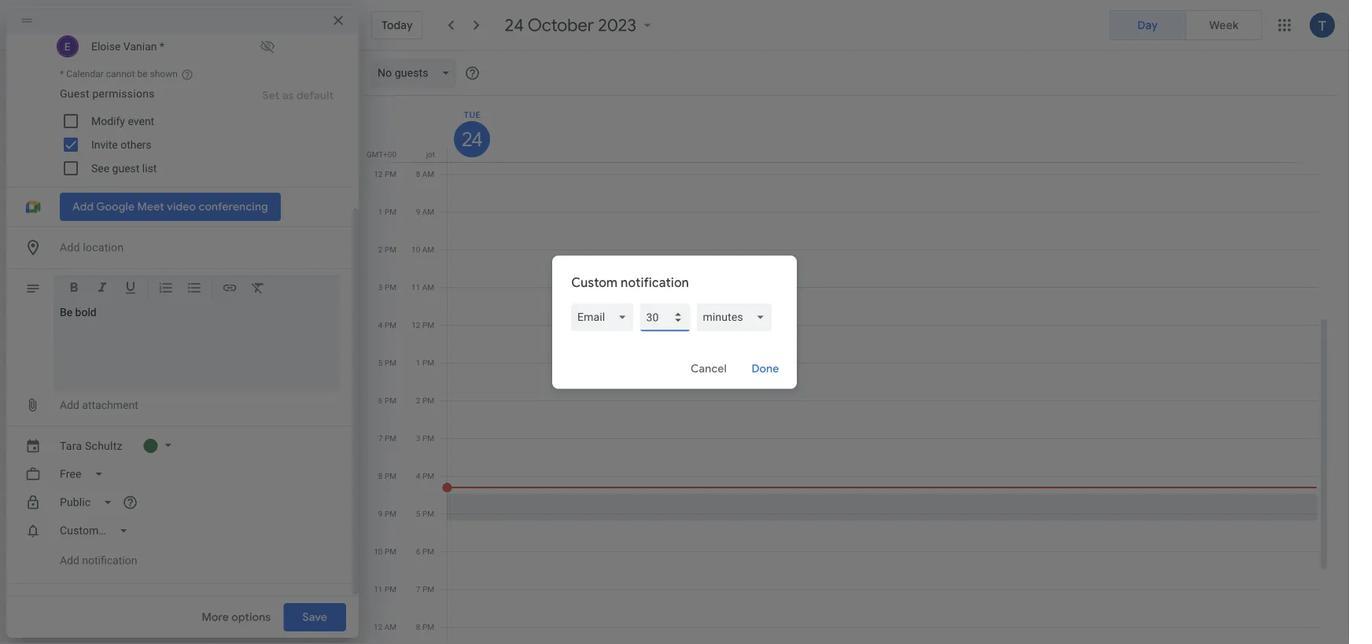 Task type: vqa. For each thing, say whether or not it's contained in the screenshot.
Location
no



Task type: describe. For each thing, give the bounding box(es) containing it.
1 vertical spatial 4 pm
[[416, 471, 434, 481]]

am for 12 am
[[385, 622, 397, 632]]

0 horizontal spatial 1 pm
[[378, 207, 397, 216]]

24 october 2023 button
[[499, 14, 662, 36]]

tara schultz
[[60, 439, 123, 452]]

Day radio
[[1109, 10, 1186, 40]]

Minutes in advance for notification number field
[[646, 303, 684, 331]]

0 vertical spatial 4
[[378, 320, 383, 330]]

1 vertical spatial 2 pm
[[416, 396, 434, 405]]

0 vertical spatial 5 pm
[[378, 358, 397, 367]]

underline image
[[123, 280, 138, 299]]

bold
[[75, 306, 97, 319]]

group containing guest permissions
[[54, 81, 340, 180]]

italic image
[[94, 280, 110, 299]]

am for 9 am
[[422, 207, 434, 216]]

grid containing gmt+00
[[365, 96, 1330, 644]]

add attachment button
[[54, 391, 145, 419]]

2023
[[598, 14, 637, 36]]

0 horizontal spatial *
[[60, 68, 64, 79]]

event
[[128, 114, 154, 127]]

* calendar cannot be shown
[[60, 68, 178, 79]]

shown
[[150, 68, 178, 79]]

schultz
[[85, 439, 123, 452]]

0 vertical spatial 12 pm
[[374, 169, 397, 179]]

add attachment
[[60, 399, 138, 412]]

1 vertical spatial 7
[[416, 585, 421, 594]]

0 horizontal spatial 1
[[378, 207, 383, 216]]

1 vertical spatial 12
[[412, 320, 421, 330]]

attachment
[[82, 399, 138, 412]]

11 am
[[412, 282, 434, 292]]

vanian
[[123, 40, 157, 53]]

2 vertical spatial 12
[[374, 622, 383, 632]]

modify event
[[91, 114, 154, 127]]

custom
[[571, 275, 618, 291]]

24 october 2023
[[505, 14, 637, 36]]

1 horizontal spatial 3 pm
[[416, 434, 434, 443]]

cancel button
[[684, 350, 734, 387]]

0 vertical spatial 6 pm
[[378, 396, 397, 405]]

see
[[91, 162, 109, 175]]

1 vertical spatial 12 pm
[[412, 320, 434, 330]]

1 horizontal spatial 3
[[416, 434, 421, 443]]

gmt+00
[[366, 149, 397, 159]]

9 pm
[[378, 509, 397, 518]]

cannot
[[106, 68, 135, 79]]

8 am
[[416, 169, 434, 179]]

10 for 10 pm
[[374, 547, 383, 556]]

0 vertical spatial 8 pm
[[378, 471, 397, 481]]

Description text field
[[60, 306, 334, 385]]

be
[[137, 68, 148, 79]]

cancel
[[691, 362, 727, 375]]

week
[[1210, 18, 1239, 32]]

11 for 11 am
[[412, 282, 420, 292]]

0 vertical spatial 3
[[378, 282, 383, 292]]

others
[[121, 138, 152, 151]]

0 vertical spatial 12
[[374, 169, 383, 179]]

am for 10 am
[[422, 245, 434, 254]]

0 vertical spatial 3 pm
[[378, 282, 397, 292]]

1 vertical spatial 6 pm
[[416, 547, 434, 556]]

eloise vanian *
[[91, 40, 164, 53]]

0 vertical spatial 8
[[416, 169, 420, 179]]

numbered list image
[[158, 280, 174, 299]]

list
[[142, 162, 157, 175]]

add for add notification
[[60, 554, 79, 567]]

1 horizontal spatial 7 pm
[[416, 585, 434, 594]]

add notification button
[[54, 547, 144, 575]]

tara
[[60, 439, 82, 452]]

eloise vanian tree item
[[54, 34, 340, 59]]

be bold
[[60, 306, 97, 319]]

custom notification dialog
[[553, 256, 797, 389]]

done
[[752, 362, 779, 375]]

invite
[[91, 138, 118, 151]]

am for 8 am
[[422, 169, 434, 179]]

add for add attachment
[[60, 399, 79, 412]]

9 for 9 am
[[416, 207, 420, 216]]

9 am
[[416, 207, 434, 216]]

option group containing day
[[1109, 10, 1263, 40]]

modify
[[91, 114, 125, 127]]

1 vertical spatial 6
[[416, 547, 421, 556]]

9 for 9 pm
[[378, 509, 383, 518]]

1 vertical spatial 8
[[378, 471, 383, 481]]



Task type: locate. For each thing, give the bounding box(es) containing it.
1 vertical spatial 8 pm
[[416, 622, 434, 632]]

12 pm down 11 am
[[412, 320, 434, 330]]

add notification
[[60, 554, 137, 567]]

4 pm
[[378, 320, 397, 330], [416, 471, 434, 481]]

notification inside dialog
[[621, 275, 689, 291]]

11 pm
[[374, 585, 397, 594]]

10 up 11 am
[[412, 245, 420, 254]]

0 horizontal spatial 2 pm
[[378, 245, 397, 254]]

6
[[378, 396, 383, 405], [416, 547, 421, 556]]

30 minutes before, as email element
[[571, 303, 778, 331]]

0 horizontal spatial notification
[[82, 554, 137, 567]]

1 pm
[[378, 207, 397, 216], [416, 358, 434, 367]]

grid
[[365, 96, 1330, 644]]

custom notification
[[571, 275, 689, 291]]

0 horizontal spatial 9
[[378, 509, 383, 518]]

3
[[378, 282, 383, 292], [416, 434, 421, 443]]

8 pm right the 12 am
[[416, 622, 434, 632]]

1 horizontal spatial notification
[[621, 275, 689, 291]]

7 pm
[[378, 434, 397, 443], [416, 585, 434, 594]]

0 horizontal spatial 4
[[378, 320, 383, 330]]

0 horizontal spatial 11
[[374, 585, 383, 594]]

1
[[378, 207, 383, 216], [416, 358, 421, 367]]

0 horizontal spatial 7 pm
[[378, 434, 397, 443]]

1 vertical spatial 3 pm
[[416, 434, 434, 443]]

0 horizontal spatial 5 pm
[[378, 358, 397, 367]]

1 vertical spatial 2
[[416, 396, 421, 405]]

1 vertical spatial 10
[[374, 547, 383, 556]]

1 horizontal spatial 1
[[416, 358, 421, 367]]

1 vertical spatial 4
[[416, 471, 421, 481]]

0 horizontal spatial 10
[[374, 547, 383, 556]]

am down 11 pm
[[385, 622, 397, 632]]

1 left 9 am on the left of page
[[378, 207, 383, 216]]

1 horizontal spatial 5 pm
[[416, 509, 434, 518]]

1 horizontal spatial 2
[[416, 396, 421, 405]]

am down jot
[[422, 169, 434, 179]]

24
[[505, 14, 524, 36]]

4
[[378, 320, 383, 330], [416, 471, 421, 481]]

1 horizontal spatial 2 pm
[[416, 396, 434, 405]]

0 horizontal spatial 4 pm
[[378, 320, 397, 330]]

1 vertical spatial 5
[[416, 509, 421, 518]]

1 horizontal spatial 8 pm
[[416, 622, 434, 632]]

1 vertical spatial 3
[[416, 434, 421, 443]]

6 pm
[[378, 396, 397, 405], [416, 547, 434, 556]]

12 down 11 am
[[412, 320, 421, 330]]

10 up 11 pm
[[374, 547, 383, 556]]

invite others
[[91, 138, 152, 151]]

0 vertical spatial 2
[[378, 245, 383, 254]]

0 vertical spatial 4 pm
[[378, 320, 397, 330]]

1 vertical spatial 9
[[378, 509, 383, 518]]

permissions
[[92, 87, 155, 100]]

8 pm
[[378, 471, 397, 481], [416, 622, 434, 632]]

guest
[[112, 162, 140, 175]]

1 horizontal spatial 6 pm
[[416, 547, 434, 556]]

12 down gmt+00
[[374, 169, 383, 179]]

calendar
[[66, 68, 104, 79]]

9
[[416, 207, 420, 216], [378, 509, 383, 518]]

11 up the 12 am
[[374, 585, 383, 594]]

1 add from the top
[[60, 399, 79, 412]]

1 horizontal spatial 1 pm
[[416, 358, 434, 367]]

0 horizontal spatial 6
[[378, 396, 383, 405]]

7 pm right 11 pm
[[416, 585, 434, 594]]

1 pm down 11 am
[[416, 358, 434, 367]]

1 horizontal spatial 4
[[416, 471, 421, 481]]

1 horizontal spatial *
[[160, 40, 164, 53]]

2 pm
[[378, 245, 397, 254], [416, 396, 434, 405]]

0 horizontal spatial 5
[[378, 358, 383, 367]]

insert link image
[[222, 280, 238, 299]]

1 horizontal spatial 4 pm
[[416, 471, 434, 481]]

0 horizontal spatial 8 pm
[[378, 471, 397, 481]]

0 horizontal spatial 6 pm
[[378, 396, 397, 405]]

am down 9 am on the left of page
[[422, 245, 434, 254]]

10
[[412, 245, 420, 254], [374, 547, 383, 556]]

1 horizontal spatial 12 pm
[[412, 320, 434, 330]]

am down 8 am
[[422, 207, 434, 216]]

0 vertical spatial add
[[60, 399, 79, 412]]

today
[[382, 18, 413, 32]]

1 vertical spatial 1 pm
[[416, 358, 434, 367]]

0 vertical spatial *
[[160, 40, 164, 53]]

11 for 11 pm
[[374, 585, 383, 594]]

0 vertical spatial 1
[[378, 207, 383, 216]]

2 add from the top
[[60, 554, 79, 567]]

jot
[[426, 149, 435, 159]]

8
[[416, 169, 420, 179], [378, 471, 383, 481], [416, 622, 421, 632]]

1 vertical spatial 1
[[416, 358, 421, 367]]

0 vertical spatial 11
[[412, 282, 420, 292]]

1 horizontal spatial 11
[[412, 282, 420, 292]]

Week radio
[[1186, 10, 1263, 40]]

5
[[378, 358, 383, 367], [416, 509, 421, 518]]

9 up 10 am
[[416, 207, 420, 216]]

am for 11 am
[[422, 282, 434, 292]]

1 horizontal spatial 10
[[412, 245, 420, 254]]

guest
[[60, 87, 89, 100]]

done button
[[740, 350, 791, 387]]

* right 'vanian'
[[160, 40, 164, 53]]

* inside eloise vanian tree item
[[160, 40, 164, 53]]

1 vertical spatial notification
[[82, 554, 137, 567]]

7 right 11 pm
[[416, 585, 421, 594]]

0 vertical spatial notification
[[621, 275, 689, 291]]

0 vertical spatial 7 pm
[[378, 434, 397, 443]]

notification for add notification
[[82, 554, 137, 567]]

7
[[378, 434, 383, 443], [416, 585, 421, 594]]

column header
[[447, 96, 1318, 162]]

bold image
[[66, 280, 82, 299]]

2
[[378, 245, 383, 254], [416, 396, 421, 405]]

0 horizontal spatial 3 pm
[[378, 282, 397, 292]]

8 up 9 am on the left of page
[[416, 169, 420, 179]]

11
[[412, 282, 420, 292], [374, 585, 383, 594]]

7 up 9 pm
[[378, 434, 383, 443]]

* left calendar
[[60, 68, 64, 79]]

eloise
[[91, 40, 121, 53]]

see guest list
[[91, 162, 157, 175]]

3 pm
[[378, 282, 397, 292], [416, 434, 434, 443]]

10 for 10 am
[[412, 245, 420, 254]]

1 horizontal spatial 6
[[416, 547, 421, 556]]

1 horizontal spatial 9
[[416, 207, 420, 216]]

12
[[374, 169, 383, 179], [412, 320, 421, 330], [374, 622, 383, 632]]

0 horizontal spatial 3
[[378, 282, 383, 292]]

add
[[60, 399, 79, 412], [60, 554, 79, 567]]

day
[[1138, 18, 1158, 32]]

8 pm up 9 pm
[[378, 471, 397, 481]]

be
[[60, 306, 72, 319]]

2 vertical spatial 8
[[416, 622, 421, 632]]

11 down 10 am
[[412, 282, 420, 292]]

12 pm down gmt+00
[[374, 169, 397, 179]]

group
[[54, 81, 340, 180]]

am down 10 am
[[422, 282, 434, 292]]

option group
[[1109, 10, 1263, 40]]

1 vertical spatial add
[[60, 554, 79, 567]]

0 vertical spatial 10
[[412, 245, 420, 254]]

notification inside button
[[82, 554, 137, 567]]

10 pm
[[374, 547, 397, 556]]

0 horizontal spatial 2
[[378, 245, 383, 254]]

0 vertical spatial 1 pm
[[378, 207, 397, 216]]

9 up 10 pm
[[378, 509, 383, 518]]

0 horizontal spatial 12 pm
[[374, 169, 397, 179]]

pm
[[385, 169, 397, 179], [385, 207, 397, 216], [385, 245, 397, 254], [385, 282, 397, 292], [385, 320, 397, 330], [422, 320, 434, 330], [385, 358, 397, 367], [422, 358, 434, 367], [385, 396, 397, 405], [422, 396, 434, 405], [385, 434, 397, 443], [422, 434, 434, 443], [385, 471, 397, 481], [422, 471, 434, 481], [385, 509, 397, 518], [422, 509, 434, 518], [385, 547, 397, 556], [422, 547, 434, 556], [385, 585, 397, 594], [422, 585, 434, 594], [422, 622, 434, 632]]

1 vertical spatial 7 pm
[[416, 585, 434, 594]]

1 vertical spatial 11
[[374, 585, 383, 594]]

12 pm
[[374, 169, 397, 179], [412, 320, 434, 330]]

bulleted list image
[[186, 280, 202, 299]]

12 am
[[374, 622, 397, 632]]

1 down 11 am
[[416, 358, 421, 367]]

7 pm up 9 pm
[[378, 434, 397, 443]]

1 horizontal spatial 5
[[416, 509, 421, 518]]

0 horizontal spatial 7
[[378, 434, 383, 443]]

1 vertical spatial *
[[60, 68, 64, 79]]

1 vertical spatial 5 pm
[[416, 509, 434, 518]]

today button
[[371, 11, 423, 39]]

10 am
[[412, 245, 434, 254]]

0 vertical spatial 5
[[378, 358, 383, 367]]

8 right the 12 am
[[416, 622, 421, 632]]

8 up 9 pm
[[378, 471, 383, 481]]

remove formatting image
[[250, 280, 266, 299]]

1 horizontal spatial 7
[[416, 585, 421, 594]]

am
[[422, 169, 434, 179], [422, 207, 434, 216], [422, 245, 434, 254], [422, 282, 434, 292], [385, 622, 397, 632]]

0 vertical spatial 2 pm
[[378, 245, 397, 254]]

guest permissions
[[60, 87, 155, 100]]

formatting options toolbar
[[54, 275, 340, 308]]

0 vertical spatial 9
[[416, 207, 420, 216]]

None field
[[571, 303, 640, 331], [697, 303, 778, 331], [571, 303, 640, 331], [697, 303, 778, 331]]

0 vertical spatial 6
[[378, 396, 383, 405]]

notification
[[621, 275, 689, 291], [82, 554, 137, 567]]

0 vertical spatial 7
[[378, 434, 383, 443]]

*
[[160, 40, 164, 53], [60, 68, 64, 79]]

notification for custom notification
[[621, 275, 689, 291]]

1 pm left 9 am on the left of page
[[378, 207, 397, 216]]

12 down 11 pm
[[374, 622, 383, 632]]

october
[[528, 14, 594, 36]]

5 pm
[[378, 358, 397, 367], [416, 509, 434, 518]]



